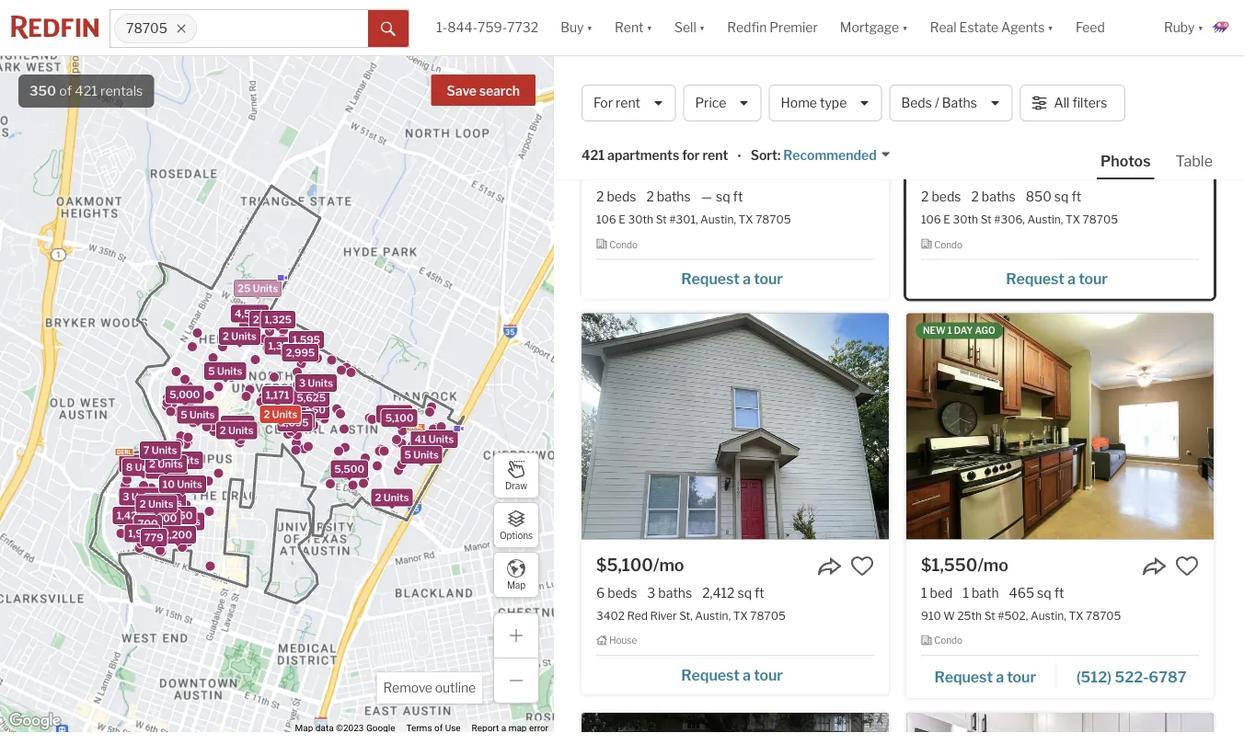 Task type: describe. For each thing, give the bounding box(es) containing it.
3402 red river st, austin, tx 78705
[[596, 609, 786, 623]]

5 ▾ from the left
[[1048, 20, 1054, 35]]

condo down '106 e 30th st #306, austin, tx 78705'
[[934, 239, 963, 250]]

3402
[[596, 609, 625, 623]]

all filters
[[1054, 95, 1107, 111]]

photo of 3402 red river st, austin, tx 78705 image
[[582, 313, 889, 539]]

78705 down :
[[756, 213, 791, 226]]

day
[[954, 325, 973, 336]]

41
[[415, 433, 426, 445]]

request a tour button up the photo of 3506 speedway #101, austin, tx 78705
[[596, 660, 874, 687]]

rent ▾ button
[[615, 0, 652, 55]]

save
[[447, 83, 477, 99]]

▾ for mortgage ▾
[[902, 20, 908, 35]]

baths for $1,895 /mo
[[657, 189, 691, 205]]

type
[[820, 95, 847, 111]]

5,000
[[170, 389, 200, 401]]

apartments
[[652, 74, 769, 99]]

new
[[923, 325, 946, 336]]

30th for #306,
[[953, 213, 978, 226]]

rent ▾ button
[[604, 0, 663, 55]]

estate
[[959, 20, 998, 35]]

table button
[[1172, 151, 1217, 178]]

user photo image
[[1211, 17, 1233, 39]]

a for request a tour button under '106 e 30th st #306, austin, tx 78705'
[[1068, 270, 1076, 288]]

ft for — sq ft
[[733, 189, 743, 205]]

779
[[144, 532, 164, 544]]

redfin
[[727, 20, 767, 35]]

3 up 10
[[165, 454, 172, 466]]

759-
[[478, 20, 507, 35]]

request a tour for request a tour button under '106 e 30th st #306, austin, tx 78705'
[[1006, 270, 1108, 288]]

30th for #301,
[[628, 213, 653, 226]]

austin, for 106 e 30th st #301, austin, tx 78705
[[700, 213, 736, 226]]

apartments
[[607, 148, 679, 163]]

request a tour for request a tour button underneath 106 e 30th st #301, austin, tx 78705
[[681, 270, 783, 288]]

1,650
[[298, 404, 326, 416]]

2 2 beds from the left
[[921, 189, 961, 205]]

sort :
[[751, 148, 781, 163]]

for for apartments
[[773, 74, 801, 99]]

agents
[[1001, 20, 1045, 35]]

1 bath
[[963, 585, 999, 601]]

options button
[[493, 502, 539, 548]]

#301,
[[669, 213, 698, 226]]

favorite button checkbox
[[1175, 554, 1199, 578]]

favorite button image
[[1175, 158, 1199, 182]]

421 apartments for rent •
[[582, 148, 741, 164]]

austin, down 2,412
[[695, 609, 731, 623]]

beds / baths
[[901, 95, 977, 111]]

5,500
[[334, 463, 365, 475]]

1,595
[[292, 334, 320, 346]]

buy ▾ button
[[561, 0, 593, 55]]

favorite button checkbox for $5,100 /mo
[[850, 554, 874, 578]]

106 for 106 e 30th st #301, austin, tx 78705
[[596, 213, 616, 226]]

1-844-759-7732
[[436, 20, 539, 35]]

remove
[[383, 680, 432, 696]]

1 for 1 bath
[[963, 585, 969, 601]]

home type
[[781, 95, 847, 111]]

search
[[479, 83, 520, 99]]

photos button
[[1097, 151, 1172, 179]]

a for request a tour button underneath 106 e 30th st #301, austin, tx 78705
[[743, 270, 751, 288]]

$1,800 /mo
[[921, 159, 1009, 179]]

rent inside 421 apartments for rent •
[[703, 148, 728, 163]]

1-844-759-7732 link
[[436, 20, 539, 35]]

photo of 3506 speedway #101, austin, tx 78705 image
[[582, 713, 889, 733]]

78705 left remove 78705 icon
[[126, 21, 167, 36]]

1,325
[[264, 314, 292, 326]]

1,171
[[266, 389, 289, 401]]

recommended
[[783, 148, 877, 163]]

1 2 baths from the left
[[646, 189, 691, 205]]

—
[[701, 189, 712, 205]]

1 bed
[[921, 585, 953, 601]]

request for request a tour button under '106 e 30th st #306, austin, tx 78705'
[[1006, 270, 1065, 288]]

$1,550 /mo
[[921, 555, 1009, 575]]

tour for request a tour button below 25th
[[1007, 668, 1036, 686]]

draw
[[505, 481, 527, 492]]

map region
[[0, 0, 777, 733]]

10 units
[[163, 479, 202, 491]]

w
[[944, 609, 955, 623]]

favorite button image for $1,895 /mo
[[850, 158, 874, 182]]

favorite button image for $1,550 /mo
[[1175, 554, 1199, 578]]

6 units
[[150, 464, 184, 476]]

buy ▾
[[561, 20, 593, 35]]

st,
[[679, 609, 693, 623]]

redfin premier
[[727, 20, 818, 35]]

house
[[609, 635, 637, 646]]

tx for 910 w 25th st #502, austin, tx 78705
[[1069, 609, 1083, 623]]

map button
[[493, 552, 539, 598]]

1 vertical spatial 5 units
[[181, 409, 215, 421]]

beds / baths button
[[889, 85, 1013, 121]]

mortgage ▾ button
[[840, 0, 908, 55]]

2 vertical spatial 5
[[404, 449, 411, 461]]

2,150
[[165, 510, 193, 522]]

baths
[[942, 95, 977, 111]]

▾ for sell ▾
[[699, 20, 705, 35]]

st for $1,895
[[656, 213, 667, 226]]

request a tour for request a tour button on top of the photo of 3506 speedway #101, austin, tx 78705
[[681, 666, 783, 684]]

sq for 465
[[1037, 585, 1052, 601]]

0 vertical spatial 5 units
[[208, 365, 242, 377]]

tour for request a tour button underneath 106 e 30th st #301, austin, tx 78705
[[754, 270, 783, 288]]

106 e 30th st #306, austin, tx 78705
[[921, 213, 1118, 226]]

$1,800
[[921, 159, 978, 179]]

home
[[781, 95, 817, 111]]

970
[[123, 458, 143, 470]]

condo for $1,895
[[609, 239, 638, 250]]

▾ for buy ▾
[[587, 20, 593, 35]]

request a tour button down 106 e 30th st #301, austin, tx 78705
[[596, 263, 874, 291]]

3,200
[[133, 522, 162, 534]]

2,500
[[277, 395, 307, 407]]

baths for $5,100 /mo
[[658, 585, 692, 601]]

baths up #306,
[[982, 189, 1016, 205]]

$5,100
[[596, 555, 653, 575]]

3 up the 5,625
[[299, 377, 306, 389]]

▾ for ruby ▾
[[1198, 20, 1204, 35]]

78705 down photos
[[1083, 213, 1118, 226]]

/mo for $1,550
[[978, 555, 1009, 575]]

request a tour button down '106 e 30th st #306, austin, tx 78705'
[[921, 263, 1199, 291]]

844-
[[447, 20, 478, 35]]

3 units up 2,300
[[148, 497, 182, 509]]

recommended button
[[781, 147, 891, 164]]

e for 106 e 30th st #301, austin, tx 78705
[[619, 213, 626, 226]]

/
[[935, 95, 939, 111]]

a for request a tour button on top of the photo of 3506 speedway #101, austin, tx 78705
[[743, 666, 751, 684]]

350 of 421 rentals
[[29, 83, 143, 99]]

5,625
[[297, 392, 326, 404]]

ft for 2,412 sq ft
[[755, 585, 765, 601]]

tour for request a tour button on top of the photo of 3506 speedway #101, austin, tx 78705
[[754, 666, 783, 684]]

favorite button checkbox right photos button on the right
[[1175, 158, 1199, 182]]

bed
[[930, 585, 953, 601]]



Task type: locate. For each thing, give the bounding box(es) containing it.
106 down '$1,800'
[[921, 213, 941, 226]]

rent right 'for'
[[616, 95, 640, 111]]

1 horizontal spatial rent
[[805, 74, 852, 99]]

for rent
[[594, 95, 640, 111]]

a down '106 e 30th st #306, austin, tx 78705'
[[1068, 270, 1076, 288]]

beds for $1,895 /mo
[[607, 189, 636, 205]]

2 106 from the left
[[921, 213, 941, 226]]

7 units
[[143, 445, 177, 457]]

ft for 465 sq ft
[[1054, 585, 1064, 601]]

condo for $1,550
[[934, 635, 963, 646]]

buy ▾ button
[[550, 0, 604, 55]]

real estate agents ▾ button
[[919, 0, 1065, 55]]

10
[[163, 479, 175, 491]]

request down 106 e 30th st #301, austin, tx 78705
[[681, 270, 740, 288]]

2
[[596, 189, 604, 205], [646, 189, 654, 205], [921, 189, 929, 205], [971, 189, 979, 205], [253, 314, 259, 326], [223, 330, 229, 342], [264, 409, 270, 421], [220, 425, 226, 437], [149, 458, 155, 470], [375, 492, 381, 504], [140, 498, 146, 510], [167, 516, 173, 528]]

30th left #306,
[[953, 213, 978, 226]]

:
[[778, 148, 781, 163]]

•
[[737, 149, 741, 164]]

1 for 1 bed
[[921, 585, 927, 601]]

tx for 106 e 30th st #301, austin, tx 78705
[[739, 213, 753, 226]]

0 horizontal spatial 2 beds
[[596, 189, 636, 205]]

1 horizontal spatial 1
[[948, 325, 952, 336]]

3 units up the 5,625
[[299, 377, 333, 389]]

tx right "#502,"
[[1069, 609, 1083, 623]]

e for 106 e 30th st #306, austin, tx 78705
[[944, 213, 950, 226]]

1 vertical spatial 5
[[181, 409, 187, 421]]

request for request a tour button on top of the photo of 3506 speedway #101, austin, tx 78705
[[681, 666, 740, 684]]

106 down $1,895 at the top of page
[[596, 213, 616, 226]]

1 horizontal spatial e
[[944, 213, 950, 226]]

2,200
[[163, 529, 192, 541]]

0 horizontal spatial 421
[[75, 83, 98, 99]]

1 ▾ from the left
[[587, 20, 593, 35]]

e down '$1,800'
[[944, 213, 950, 226]]

feed
[[1076, 20, 1105, 35]]

sq for —
[[716, 189, 730, 205]]

5,100
[[380, 408, 408, 420], [385, 412, 414, 424]]

1 horizontal spatial 5
[[208, 365, 215, 377]]

austin, down — sq ft
[[700, 213, 736, 226]]

favorite button checkbox
[[850, 158, 874, 182], [1175, 158, 1199, 182], [850, 554, 874, 578]]

baths up "#301," on the top right
[[657, 189, 691, 205]]

sq for 2,412
[[738, 585, 752, 601]]

tx down 850 sq ft at the top of page
[[1066, 213, 1080, 226]]

(512) 522-6787 link
[[1057, 660, 1199, 691]]

1 vertical spatial for
[[682, 148, 700, 163]]

of
[[59, 83, 72, 99]]

1 vertical spatial rent
[[703, 148, 728, 163]]

request for request a tour button below 25th
[[934, 668, 993, 686]]

redfin premier button
[[716, 0, 829, 55]]

850 sq ft
[[1026, 189, 1081, 205]]

sell ▾
[[674, 20, 705, 35]]

rent inside dropdown button
[[615, 20, 644, 35]]

30th
[[628, 213, 653, 226], [953, 213, 978, 226]]

photo of 106 e 30th st #301, austin, tx 78705 image
[[582, 0, 889, 143]]

5 units down 41
[[404, 449, 439, 461]]

request up the photo of 3506 speedway #101, austin, tx 78705
[[681, 666, 740, 684]]

▾ left previous button icon
[[902, 20, 908, 35]]

— sq ft
[[701, 189, 743, 205]]

e down $1,895 at the top of page
[[619, 213, 626, 226]]

106 for 106 e 30th st #306, austin, tx 78705
[[921, 213, 941, 226]]

next button image
[[1181, 21, 1199, 39]]

real
[[930, 20, 957, 35]]

3 units up 1,425
[[123, 491, 157, 503]]

1 left day at right
[[948, 325, 952, 336]]

2 baths up "#301," on the top right
[[646, 189, 691, 205]]

condo down 106 e 30th st #301, austin, tx 78705
[[609, 239, 638, 250]]

/mo for $5,100
[[653, 555, 684, 575]]

1 left "bath"
[[963, 585, 969, 601]]

rent inside button
[[616, 95, 640, 111]]

3 units up 10 units
[[165, 454, 199, 466]]

for
[[594, 95, 613, 111]]

25
[[237, 282, 251, 294]]

st
[[656, 213, 667, 226], [981, 213, 992, 226], [984, 609, 995, 623]]

request for request a tour button underneath 106 e 30th st #301, austin, tx 78705
[[681, 270, 740, 288]]

0 horizontal spatial rent
[[616, 95, 640, 111]]

25 units
[[237, 282, 278, 294]]

2 e from the left
[[944, 213, 950, 226]]

photo of 910 w 25th st #502, austin, tx 78705 image
[[906, 313, 1214, 539]]

real estate agents ▾ link
[[930, 0, 1054, 55]]

remove outline
[[383, 680, 476, 696]]

3 ▾ from the left
[[699, 20, 705, 35]]

beds down '$1,800'
[[932, 189, 961, 205]]

beds down $1,895 at the top of page
[[607, 189, 636, 205]]

ft for 850 sq ft
[[1072, 189, 1081, 205]]

austin, for 106 e 30th st #306, austin, tx 78705
[[1027, 213, 1063, 226]]

filters
[[1072, 95, 1107, 111]]

request down 25th
[[934, 668, 993, 686]]

1,800
[[274, 407, 302, 419]]

favorite button checkbox down home type button at the top
[[850, 158, 874, 182]]

0 horizontal spatial for
[[682, 148, 700, 163]]

6 for 6 beds
[[596, 585, 605, 601]]

ft
[[733, 189, 743, 205], [1072, 189, 1081, 205], [755, 585, 765, 601], [1054, 585, 1064, 601]]

sq right 2,412
[[738, 585, 752, 601]]

2 baths
[[646, 189, 691, 205], [971, 189, 1016, 205]]

0 vertical spatial 6
[[150, 464, 157, 476]]

421 left apartments
[[582, 148, 605, 163]]

850
[[1026, 189, 1052, 205]]

a up the photo of 3506 speedway #101, austin, tx 78705
[[743, 666, 751, 684]]

e
[[619, 213, 626, 226], [944, 213, 950, 226]]

ft right '—'
[[733, 189, 743, 205]]

78705 apartments for rent
[[582, 74, 852, 99]]

mortgage ▾ button
[[829, 0, 919, 55]]

▾ right buy
[[587, 20, 593, 35]]

buy
[[561, 20, 584, 35]]

0 horizontal spatial 30th
[[628, 213, 653, 226]]

2 horizontal spatial 5
[[404, 449, 411, 461]]

8
[[126, 462, 133, 474]]

condo down w
[[934, 635, 963, 646]]

ago
[[975, 325, 995, 336]]

6787
[[1149, 668, 1187, 686]]

rent down premier
[[805, 74, 852, 99]]

beds
[[901, 95, 932, 111]]

6 down 7 units
[[150, 464, 157, 476]]

5 units down 5,000
[[181, 409, 215, 421]]

beds for $5,100 /mo
[[608, 585, 637, 601]]

▾ right sell on the right of page
[[699, 20, 705, 35]]

1,450
[[159, 504, 187, 516]]

1,165
[[156, 520, 182, 532]]

sq right the 850
[[1054, 189, 1069, 205]]

austin, for 910 w 25th st #502, austin, tx 78705
[[1031, 609, 1066, 623]]

6 up 3402
[[596, 585, 605, 601]]

sell ▾ button
[[663, 0, 716, 55]]

ft right the 850
[[1072, 189, 1081, 205]]

austin, down 465 sq ft on the bottom right of page
[[1031, 609, 1066, 623]]

25th
[[957, 609, 982, 623]]

save search button
[[431, 75, 536, 106]]

0 vertical spatial rent
[[616, 95, 640, 111]]

0 vertical spatial rent
[[615, 20, 644, 35]]

request a tour for request a tour button below 25th
[[934, 668, 1036, 686]]

0 horizontal spatial 6
[[150, 464, 157, 476]]

mortgage
[[840, 20, 899, 35]]

0 horizontal spatial 106
[[596, 213, 616, 226]]

0 horizontal spatial e
[[619, 213, 626, 226]]

78705 up (512)
[[1086, 609, 1121, 623]]

5
[[208, 365, 215, 377], [181, 409, 187, 421], [404, 449, 411, 461]]

0 vertical spatial 5
[[208, 365, 215, 377]]

1 horizontal spatial for
[[773, 74, 801, 99]]

tx down 2,412 sq ft
[[733, 609, 748, 623]]

ft right 2,412
[[755, 585, 765, 601]]

for for apartments
[[682, 148, 700, 163]]

6 inside map region
[[150, 464, 157, 476]]

favorite button checkbox left the $1,550
[[850, 554, 874, 578]]

for left the type
[[773, 74, 801, 99]]

1 horizontal spatial 2 beds
[[921, 189, 961, 205]]

None search field
[[197, 10, 368, 47]]

rent left •
[[703, 148, 728, 163]]

2 ▾ from the left
[[646, 20, 652, 35]]

sq right '—'
[[716, 189, 730, 205]]

st for $1,550
[[984, 609, 995, 623]]

sq right 465
[[1037, 585, 1052, 601]]

1 left bed
[[921, 585, 927, 601]]

78705 down rent ▾ dropdown button
[[582, 74, 648, 99]]

1,350
[[268, 340, 296, 352]]

1 e from the left
[[619, 213, 626, 226]]

4,500
[[235, 308, 265, 320]]

request a tour down '106 e 30th st #306, austin, tx 78705'
[[1006, 270, 1108, 288]]

2 horizontal spatial 1
[[963, 585, 969, 601]]

previous button image
[[921, 21, 940, 39]]

0 horizontal spatial 1
[[921, 585, 927, 601]]

0 vertical spatial 421
[[75, 83, 98, 99]]

request a tour button
[[596, 263, 874, 291], [921, 263, 1199, 291], [596, 660, 874, 687], [921, 662, 1057, 689]]

options
[[500, 530, 533, 541]]

106 e 30th st #301, austin, tx 78705
[[596, 213, 791, 226]]

submit search image
[[381, 22, 396, 37]]

beds up 3402
[[608, 585, 637, 601]]

sell ▾ button
[[674, 0, 705, 55]]

2 vertical spatial 5 units
[[404, 449, 439, 461]]

3 up river
[[647, 585, 655, 601]]

1 horizontal spatial 421
[[582, 148, 605, 163]]

outline
[[435, 680, 476, 696]]

austin, down the 850
[[1027, 213, 1063, 226]]

1 106 from the left
[[596, 213, 616, 226]]

2 2 baths from the left
[[971, 189, 1016, 205]]

522-
[[1115, 668, 1149, 686]]

0 horizontal spatial rent
[[615, 20, 644, 35]]

1 2 beds from the left
[[596, 189, 636, 205]]

a down 106 e 30th st #301, austin, tx 78705
[[743, 270, 751, 288]]

5 units up the 1,150
[[208, 365, 242, 377]]

1 vertical spatial 6
[[596, 585, 605, 601]]

/mo for $1,800
[[978, 159, 1009, 179]]

▾ right ruby
[[1198, 20, 1204, 35]]

favorite button image
[[850, 158, 874, 182], [850, 554, 874, 578], [1175, 554, 1199, 578]]

$5,100 /mo
[[596, 555, 684, 575]]

421 right "of"
[[75, 83, 98, 99]]

1 horizontal spatial rent
[[703, 148, 728, 163]]

106
[[596, 213, 616, 226], [921, 213, 941, 226]]

350
[[29, 83, 56, 99]]

request down '106 e 30th st #306, austin, tx 78705'
[[1006, 270, 1065, 288]]

st right 25th
[[984, 609, 995, 623]]

ruby
[[1164, 20, 1195, 35]]

rentals
[[100, 83, 143, 99]]

tour for request a tour button under '106 e 30th st #306, austin, tx 78705'
[[1079, 270, 1108, 288]]

3 up 2,300
[[148, 497, 155, 509]]

sq
[[716, 189, 730, 205], [1054, 189, 1069, 205], [738, 585, 752, 601], [1037, 585, 1052, 601]]

st left "#301," on the top right
[[656, 213, 667, 226]]

78705 down 2,412 sq ft
[[750, 609, 786, 623]]

1 30th from the left
[[628, 213, 653, 226]]

draw button
[[493, 453, 539, 499]]

baths
[[657, 189, 691, 205], [982, 189, 1016, 205], [658, 585, 692, 601]]

1 horizontal spatial 30th
[[953, 213, 978, 226]]

30th left "#301," on the top right
[[628, 213, 653, 226]]

2,412 sq ft
[[702, 585, 765, 601]]

#306,
[[994, 213, 1025, 226]]

3
[[299, 377, 306, 389], [165, 454, 172, 466], [123, 491, 129, 503], [148, 497, 155, 509], [647, 585, 655, 601]]

1 vertical spatial rent
[[805, 74, 852, 99]]

6 beds
[[596, 585, 637, 601]]

1 horizontal spatial 6
[[596, 585, 605, 601]]

1,975
[[128, 528, 155, 540]]

2 beds down '$1,800'
[[921, 189, 961, 205]]

ft right 465
[[1054, 585, 1064, 601]]

baths up st,
[[658, 585, 692, 601]]

for right apartments
[[682, 148, 700, 163]]

rent ▾
[[615, 20, 652, 35]]

6 for 6 units
[[150, 464, 157, 476]]

remove 78705 image
[[176, 23, 187, 34]]

1 horizontal spatial 2 baths
[[971, 189, 1016, 205]]

remove outline button
[[377, 673, 482, 704]]

request a tour button down 25th
[[921, 662, 1057, 689]]

2 beds down $1,895 at the top of page
[[596, 189, 636, 205]]

premier
[[770, 20, 818, 35]]

5 units
[[208, 365, 242, 377], [181, 409, 215, 421], [404, 449, 439, 461]]

6 ▾ from the left
[[1198, 20, 1204, 35]]

red
[[627, 609, 648, 623]]

2 baths up #306,
[[971, 189, 1016, 205]]

910 w 25th st #502, austin, tx 78705
[[921, 609, 1121, 623]]

2 units
[[253, 314, 287, 326], [223, 330, 257, 342], [264, 409, 297, 421], [220, 425, 254, 437], [149, 458, 183, 470], [375, 492, 409, 504], [140, 498, 173, 510], [167, 516, 201, 528]]

0 horizontal spatial 5
[[181, 409, 187, 421]]

tx down — sq ft
[[739, 213, 753, 226]]

request a tour up the photo of 3506 speedway #101, austin, tx 78705
[[681, 666, 783, 684]]

sq for 850
[[1054, 189, 1069, 205]]

bath
[[972, 585, 999, 601]]

all
[[1054, 95, 1070, 111]]

▾ left sell on the right of page
[[646, 20, 652, 35]]

421 inside 421 apartments for rent •
[[582, 148, 605, 163]]

2 30th from the left
[[953, 213, 978, 226]]

favorite button image for $5,100 /mo
[[850, 554, 874, 578]]

0 vertical spatial for
[[773, 74, 801, 99]]

0 horizontal spatial 2 baths
[[646, 189, 691, 205]]

3 up 1,425
[[123, 491, 129, 503]]

st left #306,
[[981, 213, 992, 226]]

photo of 407 w 38th st, austin, tx 78705 image
[[906, 713, 1214, 733]]

/mo for $1,895
[[653, 159, 683, 179]]

4 ▾ from the left
[[902, 20, 908, 35]]

910
[[921, 609, 941, 623]]

google image
[[5, 709, 65, 733]]

favorite button checkbox for $1,895 /mo
[[850, 158, 874, 182]]

request a tour down 25th
[[934, 668, 1036, 686]]

units
[[253, 282, 278, 294], [261, 314, 287, 326], [231, 330, 257, 342], [217, 365, 242, 377], [308, 377, 333, 389], [272, 409, 297, 421], [189, 409, 215, 421], [228, 425, 254, 437], [429, 433, 454, 445], [152, 445, 177, 457], [413, 449, 439, 461], [174, 454, 199, 466], [158, 458, 183, 470], [135, 462, 160, 474], [159, 464, 184, 476], [177, 479, 202, 491], [131, 491, 157, 503], [384, 492, 409, 504], [157, 497, 182, 509], [148, 498, 173, 510], [175, 516, 201, 528]]

1 vertical spatial 421
[[582, 148, 605, 163]]

request a tour down 106 e 30th st #301, austin, tx 78705
[[681, 270, 783, 288]]

photo of 106 e 30th st #306, austin, tx 78705 image
[[906, 0, 1214, 143]]

a for request a tour button below 25th
[[996, 668, 1004, 686]]

1 horizontal spatial 106
[[921, 213, 941, 226]]

▾ for rent ▾
[[646, 20, 652, 35]]

▾ right agents
[[1048, 20, 1054, 35]]

a down "#502,"
[[996, 668, 1004, 686]]

river
[[650, 609, 677, 623]]

421
[[75, 83, 98, 99], [582, 148, 605, 163]]

700
[[138, 518, 158, 530]]

rent right 'buy ▾'
[[615, 20, 644, 35]]

for inside 421 apartments for rent •
[[682, 148, 700, 163]]

2,412
[[702, 585, 735, 601]]

tx for 106 e 30th st #306, austin, tx 78705
[[1066, 213, 1080, 226]]



Task type: vqa. For each thing, say whether or not it's contained in the screenshot.
as
no



